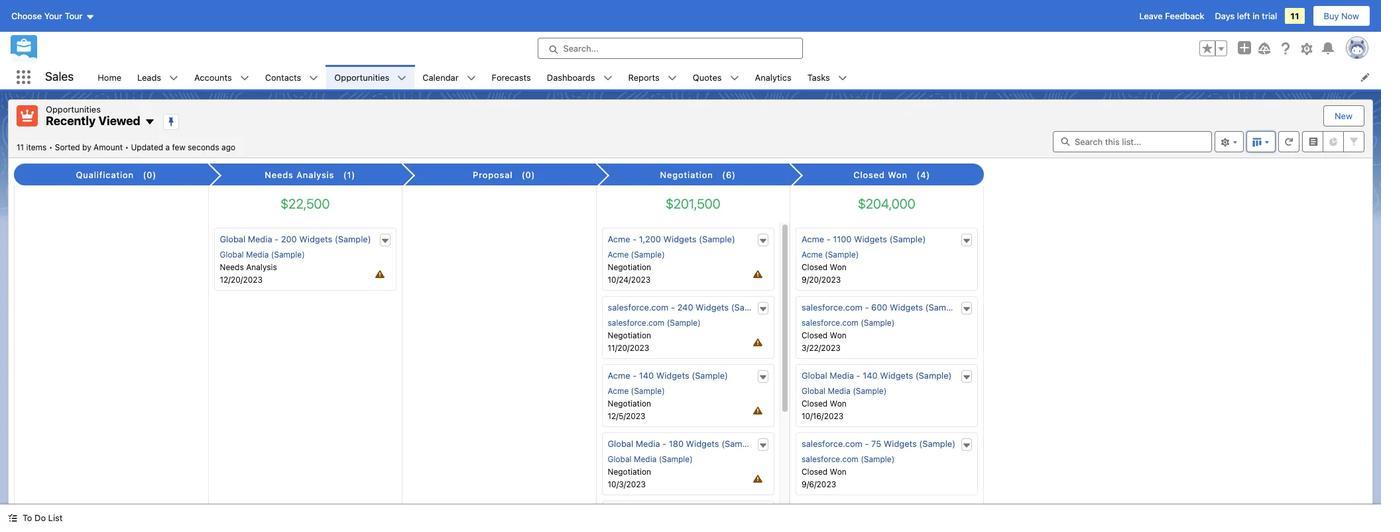 Task type: describe. For each thing, give the bounding box(es) containing it.
salesforce.com (sample) closed won 3/22/2023
[[802, 318, 895, 353]]

acme - 140 widgets (sample)
[[608, 371, 728, 381]]

accounts
[[194, 72, 232, 83]]

few
[[172, 142, 185, 152]]

contacts
[[265, 72, 301, 83]]

acme - 1100 widgets (sample) link
[[802, 234, 926, 245]]

1 horizontal spatial needs
[[265, 170, 294, 180]]

global for global media (sample) negotiation 10/3/2023
[[608, 455, 632, 465]]

quotes list item
[[685, 65, 747, 90]]

widgets for acme - 140 widgets (sample)
[[656, 371, 689, 381]]

11/20/2023
[[608, 344, 649, 353]]

acme for acme - 140 widgets (sample)
[[608, 371, 630, 381]]

leave feedback
[[1140, 11, 1205, 21]]

to do list
[[23, 513, 63, 524]]

600
[[871, 302, 888, 313]]

recently viewed status
[[17, 142, 131, 152]]

global media (sample) closed won 10/16/2023
[[802, 387, 887, 422]]

none search field inside recently viewed|opportunities|list view element
[[1053, 131, 1212, 152]]

salesforce.com for salesforce.com (sample) negotiation 11/20/2023
[[608, 318, 665, 328]]

won for acme - 1100 widgets (sample)
[[830, 263, 847, 273]]

acme (sample) link for $204,000
[[802, 250, 859, 260]]

(sample) inside salesforce.com (sample) closed won 9/6/2023
[[861, 455, 895, 465]]

widgets for salesforce.com - 600 widgets (sample)
[[890, 302, 923, 313]]

- left '200'
[[275, 234, 279, 245]]

opportunities link
[[326, 65, 397, 90]]

(6)
[[722, 170, 736, 180]]

2 • from the left
[[125, 142, 129, 152]]

dashboards link
[[539, 65, 603, 90]]

acme - 1100 widgets (sample)
[[802, 234, 926, 245]]

list containing home
[[90, 65, 1381, 90]]

global media (sample) needs analysis 12/20/2023
[[220, 250, 305, 285]]

reports link
[[620, 65, 668, 90]]

text default image for acme - 140 widgets (sample) link
[[759, 373, 768, 383]]

your
[[44, 11, 62, 21]]

global media (sample) link for 200
[[220, 250, 305, 260]]

opportunities image
[[17, 105, 38, 127]]

new button
[[1324, 106, 1363, 126]]

negotiation for 1,200
[[608, 263, 651, 273]]

widgets for acme - 1,200 widgets (sample)
[[663, 234, 697, 245]]

salesforce.com for salesforce.com - 600 widgets (sample)
[[802, 302, 863, 313]]

12/5/2023
[[608, 412, 646, 422]]

widgets for acme - 1100 widgets (sample)
[[854, 234, 887, 245]]

global for global media - 200 widgets (sample)
[[220, 234, 245, 245]]

list
[[48, 513, 63, 524]]

- for salesforce.com - 600 widgets (sample)
[[865, 302, 869, 313]]

- for acme - 1100 widgets (sample)
[[827, 234, 831, 245]]

forecasts
[[492, 72, 531, 83]]

calendar list item
[[415, 65, 484, 90]]

(sample) inside salesforce.com (sample) negotiation 11/20/2023
[[667, 318, 701, 328]]

global for global media - 140 widgets (sample)
[[802, 371, 827, 381]]

3/22/2023
[[802, 344, 841, 353]]

widgets right 180
[[686, 439, 719, 450]]

leads list item
[[129, 65, 186, 90]]

(sample) inside the global media (sample) needs analysis 12/20/2023
[[271, 250, 305, 260]]

0 vertical spatial analysis
[[297, 170, 334, 180]]

accounts link
[[186, 65, 240, 90]]

ago
[[222, 142, 235, 152]]

forecasts link
[[484, 65, 539, 90]]

salesforce.com (sample) link for $204,000
[[802, 318, 895, 328]]

dashboards
[[547, 72, 595, 83]]

acme - 1,200 widgets (sample) link
[[608, 234, 735, 245]]

9/20/2023
[[802, 275, 841, 285]]

global for global media (sample) closed won 10/16/2023
[[802, 387, 826, 397]]

quotes
[[693, 72, 722, 83]]

12/20/2023
[[220, 275, 263, 285]]

acme - 1,200 widgets (sample)
[[608, 234, 735, 245]]

global media - 180 widgets (sample)
[[608, 439, 758, 450]]

acme (sample) link for $201,500
[[608, 250, 665, 260]]

opportunities inside list item
[[334, 72, 389, 83]]

salesforce.com - 240 widgets (sample)
[[608, 302, 768, 313]]

- for acme - 1,200 widgets (sample)
[[633, 234, 637, 245]]

- for acme - 140 widgets (sample)
[[633, 371, 637, 381]]

(1)
[[343, 170, 356, 180]]

home
[[98, 72, 121, 83]]

updated
[[131, 142, 163, 152]]

salesforce.com (sample) negotiation 11/20/2023
[[608, 318, 701, 353]]

text default image for salesforce.com - 240 widgets (sample) link
[[759, 305, 768, 314]]

closed for salesforce.com - 75 widgets (sample)
[[802, 468, 828, 478]]

acme for acme (sample) negotiation 10/24/2023
[[608, 250, 629, 260]]

salesforce.com - 240 widgets (sample) link
[[608, 302, 768, 313]]

days
[[1215, 11, 1235, 21]]

salesforce.com - 600 widgets (sample) link
[[802, 302, 962, 313]]

negotiation up $201,500
[[660, 170, 713, 180]]

text default image for acme - 1100 widgets (sample) link on the right top
[[962, 237, 971, 246]]

search... button
[[537, 38, 803, 59]]

opportunities list item
[[326, 65, 415, 90]]

text default image for leads link
[[169, 73, 178, 83]]

viewed
[[98, 114, 140, 128]]

$204,000
[[858, 196, 915, 212]]

acme (sample) negotiation 10/24/2023
[[608, 250, 665, 285]]

- for salesforce.com - 75 widgets (sample)
[[865, 439, 869, 450]]

buy now button
[[1313, 5, 1371, 27]]

choose your tour button
[[11, 5, 95, 27]]

needs analysis
[[265, 170, 334, 180]]

text default image for opportunities link on the left top of page
[[397, 73, 407, 83]]

reports
[[628, 72, 660, 83]]

new
[[1335, 111, 1353, 121]]

closed for salesforce.com - 600 widgets (sample)
[[802, 331, 828, 341]]

global media - 140 widgets (sample) link
[[802, 371, 952, 381]]

salesforce.com for salesforce.com - 75 widgets (sample)
[[802, 439, 863, 450]]

left
[[1237, 11, 1250, 21]]

240
[[677, 302, 693, 313]]

trial
[[1262, 11, 1277, 21]]

buy now
[[1324, 11, 1359, 21]]

200
[[281, 234, 297, 245]]

media for negotiation
[[634, 455, 657, 465]]

- left 180
[[663, 439, 667, 450]]

analytics
[[755, 72, 792, 83]]

10/16/2023
[[802, 412, 844, 422]]

amount
[[94, 142, 123, 152]]

acme for acme - 1,200 widgets (sample)
[[608, 234, 630, 245]]

text default image for "accounts" "link"
[[240, 73, 249, 83]]

media for closed
[[828, 387, 851, 397]]

reports list item
[[620, 65, 685, 90]]

items
[[26, 142, 47, 152]]

(sample) inside salesforce.com (sample) closed won 3/22/2023
[[861, 318, 895, 328]]

$201,500
[[666, 196, 721, 212]]

text default image inside to do list button
[[8, 514, 17, 523]]

quotes link
[[685, 65, 730, 90]]

salesforce.com for salesforce.com (sample) closed won 3/22/2023
[[802, 318, 859, 328]]

9/6/2023
[[802, 480, 836, 490]]

do
[[35, 513, 46, 524]]

global media - 140 widgets (sample)
[[802, 371, 952, 381]]

(sample) inside acme (sample) negotiation 10/24/2023
[[631, 250, 665, 260]]

salesforce.com for salesforce.com (sample) closed won 9/6/2023
[[802, 455, 859, 465]]

global media - 200 widgets (sample) link
[[220, 234, 371, 245]]



Task type: locate. For each thing, give the bounding box(es) containing it.
buy
[[1324, 11, 1339, 21]]

global for global media (sample) needs analysis 12/20/2023
[[220, 250, 244, 260]]

calendar link
[[415, 65, 467, 90]]

media inside the global media (sample) needs analysis 12/20/2023
[[246, 250, 269, 260]]

global for global media - 180 widgets (sample)
[[608, 439, 633, 450]]

media up 10/16/2023
[[828, 387, 851, 397]]

1 (0) from the left
[[143, 170, 157, 180]]

140
[[639, 371, 654, 381], [863, 371, 878, 381]]

analysis
[[297, 170, 334, 180], [246, 263, 277, 273]]

media up global media (sample) negotiation 10/3/2023
[[636, 439, 660, 450]]

text default image for quotes link
[[730, 73, 739, 83]]

proposal
[[473, 170, 513, 180]]

11 for 11 items • sorted by amount • updated a few seconds ago
[[17, 142, 24, 152]]

140 up acme (sample) negotiation 12/5/2023
[[639, 371, 654, 381]]

acme (sample) link up 12/5/2023
[[608, 387, 665, 397]]

negotiation up 12/5/2023
[[608, 399, 651, 409]]

text default image for contacts link at top
[[309, 73, 319, 83]]

1 vertical spatial opportunities
[[46, 104, 101, 115]]

global inside the global media (sample) closed won 10/16/2023
[[802, 387, 826, 397]]

text default image inside tasks list item
[[838, 73, 847, 83]]

won up 9/6/2023
[[830, 468, 847, 478]]

closed inside salesforce.com (sample) closed won 3/22/2023
[[802, 331, 828, 341]]

2 horizontal spatial global media (sample) link
[[802, 387, 887, 397]]

recently viewed|opportunities|list view element
[[8, 99, 1373, 532]]

negotiation inside acme (sample) negotiation 10/24/2023
[[608, 263, 651, 273]]

won up 10/16/2023
[[830, 399, 847, 409]]

salesforce.com (sample) link down the 600
[[802, 318, 895, 328]]

negotiation up 10/3/2023
[[608, 468, 651, 478]]

global media - 180 widgets (sample) link
[[608, 439, 758, 450]]

140 up the global media (sample) closed won 10/16/2023 on the bottom
[[863, 371, 878, 381]]

180
[[669, 439, 684, 450]]

10/3/2023
[[608, 480, 646, 490]]

analytics link
[[747, 65, 800, 90]]

won
[[888, 170, 908, 180], [830, 263, 847, 273], [830, 331, 847, 341], [830, 399, 847, 409], [830, 468, 847, 478]]

global inside global media (sample) negotiation 10/3/2023
[[608, 455, 632, 465]]

tasks
[[808, 72, 830, 83]]

0 horizontal spatial 11
[[17, 142, 24, 152]]

1 vertical spatial analysis
[[246, 263, 277, 273]]

won for salesforce.com - 600 widgets (sample)
[[830, 331, 847, 341]]

acme (sample) closed won 9/20/2023
[[802, 250, 859, 285]]

acme up '10/24/2023'
[[608, 250, 629, 260]]

(0) for proposal
[[522, 170, 535, 180]]

tasks link
[[800, 65, 838, 90]]

10/24/2023
[[608, 275, 651, 285]]

closed up 3/22/2023
[[802, 331, 828, 341]]

75
[[871, 439, 881, 450]]

- left '240'
[[671, 302, 675, 313]]

0 horizontal spatial opportunities
[[46, 104, 101, 115]]

qualification
[[76, 170, 134, 180]]

0 horizontal spatial 140
[[639, 371, 654, 381]]

global down 12/5/2023
[[608, 439, 633, 450]]

global up the global media (sample) needs analysis 12/20/2023
[[220, 234, 245, 245]]

acme for acme (sample) closed won 9/20/2023
[[802, 250, 823, 260]]

list
[[90, 65, 1381, 90]]

closed up 9/6/2023
[[802, 468, 828, 478]]

(0) for qualification
[[143, 170, 157, 180]]

text default image inside calendar list item
[[467, 73, 476, 83]]

choose
[[11, 11, 42, 21]]

closed up $204,000 on the top right of the page
[[854, 170, 885, 180]]

global up 10/16/2023
[[802, 387, 826, 397]]

negotiation for 140
[[608, 399, 651, 409]]

accounts list item
[[186, 65, 257, 90]]

media up 10/3/2023
[[634, 455, 657, 465]]

closed
[[854, 170, 885, 180], [802, 263, 828, 273], [802, 331, 828, 341], [802, 399, 828, 409], [802, 468, 828, 478]]

widgets right 1,200
[[663, 234, 697, 245]]

0 horizontal spatial analysis
[[246, 263, 277, 273]]

closed for acme - 1100 widgets (sample)
[[802, 263, 828, 273]]

salesforce.com - 75 widgets (sample) link
[[802, 439, 956, 450]]

to do list button
[[0, 505, 71, 532]]

salesforce.com (sample) link down '240'
[[608, 318, 701, 328]]

acme for acme - 1100 widgets (sample)
[[802, 234, 824, 245]]

acme left 1100 on the top right
[[802, 234, 824, 245]]

1 vertical spatial global media (sample) link
[[802, 387, 887, 397]]

1 • from the left
[[49, 142, 53, 152]]

global inside the global media (sample) needs analysis 12/20/2023
[[220, 250, 244, 260]]

text default image
[[169, 73, 178, 83], [240, 73, 249, 83], [309, 73, 319, 83], [668, 73, 677, 83], [838, 73, 847, 83], [144, 117, 155, 127], [759, 237, 768, 246], [962, 237, 971, 246], [759, 305, 768, 314], [962, 373, 971, 383], [759, 442, 768, 451]]

media for 140
[[830, 371, 854, 381]]

0 horizontal spatial needs
[[220, 263, 244, 273]]

text default image for global media - 180 widgets (sample) link
[[759, 442, 768, 451]]

0 vertical spatial opportunities
[[334, 72, 389, 83]]

2 (0) from the left
[[522, 170, 535, 180]]

widgets right 75
[[884, 439, 917, 450]]

- left 1100 on the top right
[[827, 234, 831, 245]]

negotiation inside global media (sample) negotiation 10/3/2023
[[608, 468, 651, 478]]

leads
[[137, 72, 161, 83]]

salesforce.com up 3/22/2023
[[802, 318, 859, 328]]

widgets right '200'
[[299, 234, 332, 245]]

acme - 140 widgets (sample) link
[[608, 371, 728, 381]]

(0) down updated
[[143, 170, 157, 180]]

salesforce.com inside salesforce.com (sample) closed won 9/6/2023
[[802, 455, 859, 465]]

home link
[[90, 65, 129, 90]]

acme down 11/20/2023
[[608, 371, 630, 381]]

in
[[1253, 11, 1260, 21]]

negotiation up '10/24/2023'
[[608, 263, 651, 273]]

salesforce.com - 75 widgets (sample)
[[802, 439, 956, 450]]

closed inside the global media (sample) closed won 10/16/2023
[[802, 399, 828, 409]]

salesforce.com down 10/16/2023
[[802, 439, 863, 450]]

- left 1,200
[[633, 234, 637, 245]]

1 vertical spatial needs
[[220, 263, 244, 273]]

sorted
[[55, 142, 80, 152]]

0 vertical spatial global media (sample) link
[[220, 250, 305, 260]]

- for salesforce.com - 240 widgets (sample)
[[671, 302, 675, 313]]

1 horizontal spatial 140
[[863, 371, 878, 381]]

(sample) inside the global media (sample) closed won 10/16/2023
[[853, 387, 887, 397]]

global up 10/3/2023
[[608, 455, 632, 465]]

1 140 from the left
[[639, 371, 654, 381]]

widgets down salesforce.com (sample) negotiation 11/20/2023
[[656, 371, 689, 381]]

text default image for salesforce.com - 75 widgets (sample) link on the right bottom of page
[[962, 442, 971, 451]]

a
[[165, 142, 170, 152]]

text default image inside dashboards list item
[[603, 73, 612, 83]]

acme left 1,200
[[608, 234, 630, 245]]

(sample) inside global media (sample) negotiation 10/3/2023
[[659, 455, 693, 465]]

text default image inside "opportunities" list item
[[397, 73, 407, 83]]

1 horizontal spatial 11
[[1291, 11, 1299, 21]]

(0) right the proposal
[[522, 170, 535, 180]]

sales
[[45, 70, 74, 84]]

-
[[275, 234, 279, 245], [633, 234, 637, 245], [827, 234, 831, 245], [671, 302, 675, 313], [865, 302, 869, 313], [633, 371, 637, 381], [856, 371, 861, 381], [663, 439, 667, 450], [865, 439, 869, 450]]

salesforce.com down 9/20/2023
[[802, 302, 863, 313]]

- down 11/20/2023
[[633, 371, 637, 381]]

media up the global media (sample) needs analysis 12/20/2023
[[248, 234, 272, 245]]

needs
[[265, 170, 294, 180], [220, 263, 244, 273]]

won inside salesforce.com (sample) closed won 9/6/2023
[[830, 468, 847, 478]]

widgets for salesforce.com - 240 widgets (sample)
[[696, 302, 729, 313]]

global media (sample) link for 140
[[802, 387, 887, 397]]

won left (4) at the right top of the page
[[888, 170, 908, 180]]

analysis up 12/20/2023 in the left of the page
[[246, 263, 277, 273]]

global media (sample) link down '200'
[[220, 250, 305, 260]]

global media (sample) link
[[220, 250, 305, 260], [802, 387, 887, 397], [608, 455, 693, 465]]

acme inside acme (sample) closed won 9/20/2023
[[802, 250, 823, 260]]

closed up 10/16/2023
[[802, 399, 828, 409]]

closed inside salesforce.com (sample) closed won 9/6/2023
[[802, 468, 828, 478]]

analysis inside the global media (sample) needs analysis 12/20/2023
[[246, 263, 277, 273]]

1 horizontal spatial global media (sample) link
[[608, 455, 693, 465]]

global down 3/22/2023
[[802, 371, 827, 381]]

closed inside acme (sample) closed won 9/20/2023
[[802, 263, 828, 273]]

media up 12/20/2023 in the left of the page
[[246, 250, 269, 260]]

feedback
[[1165, 11, 1205, 21]]

salesforce.com (sample) link
[[608, 318, 701, 328], [802, 318, 895, 328], [802, 455, 895, 465]]

• right items
[[49, 142, 53, 152]]

1 horizontal spatial analysis
[[297, 170, 334, 180]]

acme (sample) link
[[608, 250, 665, 260], [802, 250, 859, 260], [608, 387, 665, 397]]

dashboards list item
[[539, 65, 620, 90]]

11 left items
[[17, 142, 24, 152]]

global
[[220, 234, 245, 245], [220, 250, 244, 260], [802, 371, 827, 381], [802, 387, 826, 397], [608, 439, 633, 450], [608, 455, 632, 465]]

widgets for salesforce.com - 75 widgets (sample)
[[884, 439, 917, 450]]

• right amount at top
[[125, 142, 129, 152]]

needs up 12/20/2023 in the left of the page
[[220, 263, 244, 273]]

2 vertical spatial global media (sample) link
[[608, 455, 693, 465]]

negotiation for 240
[[608, 331, 651, 341]]

11 for 11
[[1291, 11, 1299, 21]]

text default image for global media - 200 widgets (sample) link
[[381, 237, 390, 246]]

(sample) inside acme (sample) negotiation 12/5/2023
[[631, 387, 665, 397]]

(sample) inside acme (sample) closed won 9/20/2023
[[825, 250, 859, 260]]

11 inside recently viewed|opportunities|list view element
[[17, 142, 24, 152]]

text default image inside quotes list item
[[730, 73, 739, 83]]

needs up $22,500
[[265, 170, 294, 180]]

opportunities
[[334, 72, 389, 83], [46, 104, 101, 115]]

needs inside the global media (sample) needs analysis 12/20/2023
[[220, 263, 244, 273]]

$22,500
[[281, 196, 330, 212]]

days left in trial
[[1215, 11, 1277, 21]]

media up the global media (sample) closed won 10/16/2023 on the bottom
[[830, 371, 854, 381]]

tour
[[65, 11, 83, 21]]

(4)
[[917, 170, 930, 180]]

leave feedback link
[[1140, 11, 1205, 21]]

to
[[23, 513, 32, 524]]

closed up 9/20/2023
[[802, 263, 828, 273]]

global media (sample) link down 180
[[608, 455, 693, 465]]

by
[[82, 142, 91, 152]]

text default image for calendar link
[[467, 73, 476, 83]]

text default image inside contacts list item
[[309, 73, 319, 83]]

widgets up the global media (sample) closed won 10/16/2023 on the bottom
[[880, 371, 913, 381]]

acme for acme (sample) negotiation 12/5/2023
[[608, 387, 629, 397]]

salesforce.com inside salesforce.com (sample) closed won 3/22/2023
[[802, 318, 859, 328]]

None search field
[[1053, 131, 1212, 152]]

text default image for the reports link
[[668, 73, 677, 83]]

salesforce.com (sample) closed won 9/6/2023
[[802, 455, 895, 490]]

media for needs
[[246, 250, 269, 260]]

salesforce.com - 600 widgets (sample)
[[802, 302, 962, 313]]

widgets right 1100 on the top right
[[854, 234, 887, 245]]

salesforce.com (sample) link down 75
[[802, 455, 895, 465]]

1 horizontal spatial opportunities
[[334, 72, 389, 83]]

acme (sample) link down 1100 on the top right
[[802, 250, 859, 260]]

Search Recently Viewed list view. search field
[[1053, 131, 1212, 152]]

1,200
[[639, 234, 661, 245]]

global media - 200 widgets (sample)
[[220, 234, 371, 245]]

0 horizontal spatial (0)
[[143, 170, 157, 180]]

negotiation inside acme (sample) negotiation 12/5/2023
[[608, 399, 651, 409]]

global media (sample) negotiation 10/3/2023
[[608, 455, 693, 490]]

seconds
[[188, 142, 219, 152]]

widgets
[[299, 234, 332, 245], [663, 234, 697, 245], [854, 234, 887, 245], [696, 302, 729, 313], [890, 302, 923, 313], [656, 371, 689, 381], [880, 371, 913, 381], [686, 439, 719, 450], [884, 439, 917, 450]]

- up the global media (sample) closed won 10/16/2023 on the bottom
[[856, 371, 861, 381]]

media inside the global media (sample) closed won 10/16/2023
[[828, 387, 851, 397]]

1 horizontal spatial •
[[125, 142, 129, 152]]

text default image for acme - 1,200 widgets (sample) link
[[759, 237, 768, 246]]

now
[[1342, 11, 1359, 21]]

media for 200
[[248, 234, 272, 245]]

text default image for salesforce.com - 600 widgets (sample) link at right bottom
[[962, 305, 971, 314]]

(0)
[[143, 170, 157, 180], [522, 170, 535, 180]]

text default image
[[397, 73, 407, 83], [467, 73, 476, 83], [603, 73, 612, 83], [730, 73, 739, 83], [381, 237, 390, 246], [962, 305, 971, 314], [759, 373, 768, 383], [962, 442, 971, 451], [8, 514, 17, 523]]

tasks list item
[[800, 65, 855, 90]]

acme inside acme (sample) negotiation 10/24/2023
[[608, 250, 629, 260]]

won up 9/20/2023
[[830, 263, 847, 273]]

0 horizontal spatial global media (sample) link
[[220, 250, 305, 260]]

salesforce.com up 11/20/2023
[[608, 318, 665, 328]]

closed won
[[854, 170, 908, 180]]

won inside the global media (sample) closed won 10/16/2023
[[830, 399, 847, 409]]

text default image inside "accounts" list item
[[240, 73, 249, 83]]

salesforce.com inside salesforce.com (sample) negotiation 11/20/2023
[[608, 318, 665, 328]]

1 horizontal spatial (0)
[[522, 170, 535, 180]]

11 right trial
[[1291, 11, 1299, 21]]

won inside salesforce.com (sample) closed won 3/22/2023
[[830, 331, 847, 341]]

salesforce.com down '10/24/2023'
[[608, 302, 669, 313]]

text default image inside reports list item
[[668, 73, 677, 83]]

0 horizontal spatial •
[[49, 142, 53, 152]]

search...
[[563, 43, 599, 54]]

calendar
[[423, 72, 459, 83]]

negotiation
[[660, 170, 713, 180], [608, 263, 651, 273], [608, 331, 651, 341], [608, 399, 651, 409], [608, 468, 651, 478]]

acme
[[608, 234, 630, 245], [802, 234, 824, 245], [608, 250, 629, 260], [802, 250, 823, 260], [608, 371, 630, 381], [608, 387, 629, 397]]

text default image for tasks link
[[838, 73, 847, 83]]

salesforce.com for salesforce.com - 240 widgets (sample)
[[608, 302, 669, 313]]

leads link
[[129, 65, 169, 90]]

widgets right the 600
[[890, 302, 923, 313]]

1 vertical spatial 11
[[17, 142, 24, 152]]

- left the 600
[[865, 302, 869, 313]]

salesforce.com (sample) link for $201,500
[[608, 318, 701, 328]]

global media (sample) link for 180
[[608, 455, 693, 465]]

text default image for global media - 140 widgets (sample) link
[[962, 373, 971, 383]]

negotiation inside salesforce.com (sample) negotiation 11/20/2023
[[608, 331, 651, 341]]

acme up 12/5/2023
[[608, 387, 629, 397]]

leave
[[1140, 11, 1163, 21]]

group
[[1200, 40, 1227, 56]]

- left 75
[[865, 439, 869, 450]]

widgets right '240'
[[696, 302, 729, 313]]

negotiation up 11/20/2023
[[608, 331, 651, 341]]

analysis up $22,500
[[297, 170, 334, 180]]

acme (sample) negotiation 12/5/2023
[[608, 387, 665, 422]]

acme (sample) link down 1,200
[[608, 250, 665, 260]]

media for 180
[[636, 439, 660, 450]]

text default image for the dashboards link
[[603, 73, 612, 83]]

1100
[[833, 234, 852, 245]]

0 vertical spatial 11
[[1291, 11, 1299, 21]]

recently viewed
[[46, 114, 140, 128]]

global up 12/20/2023 in the left of the page
[[220, 250, 244, 260]]

acme inside acme (sample) negotiation 12/5/2023
[[608, 387, 629, 397]]

won inside acme (sample) closed won 9/20/2023
[[830, 263, 847, 273]]

won up 3/22/2023
[[830, 331, 847, 341]]

acme up 9/20/2023
[[802, 250, 823, 260]]

2 140 from the left
[[863, 371, 878, 381]]

text default image inside leads list item
[[169, 73, 178, 83]]

won for salesforce.com - 75 widgets (sample)
[[830, 468, 847, 478]]

0 vertical spatial needs
[[265, 170, 294, 180]]

media inside global media (sample) negotiation 10/3/2023
[[634, 455, 657, 465]]

contacts list item
[[257, 65, 326, 90]]

salesforce.com up 9/6/2023
[[802, 455, 859, 465]]

global media (sample) link up 10/16/2023
[[802, 387, 887, 397]]



Task type: vqa. For each thing, say whether or not it's contained in the screenshot.
140's Media
yes



